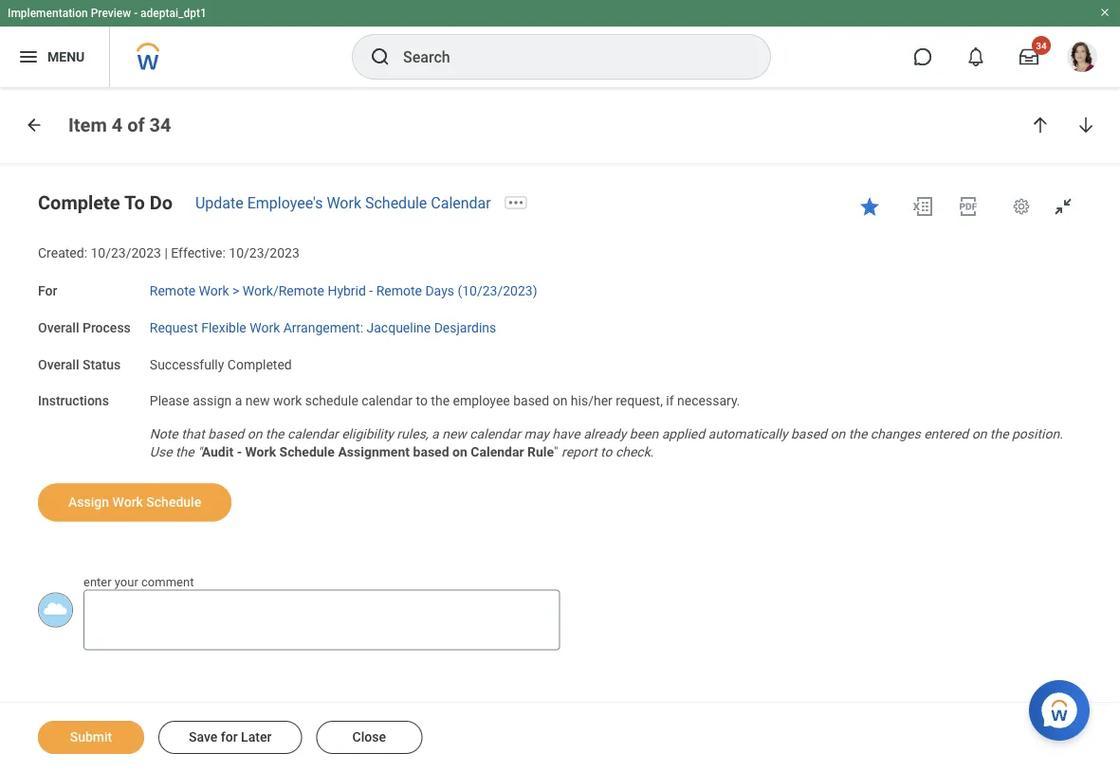 Task type: vqa. For each thing, say whether or not it's contained in the screenshot.
Offer for Job Application: Sergio Clayton ‎- R-00194 Cloud Engineer Button
yes



Task type: describe. For each thing, give the bounding box(es) containing it.
save for later button
[[158, 722, 302, 755]]

jung
[[530, 454, 560, 469]]

export to excel image
[[911, 195, 934, 218]]

0 vertical spatial 08/08/2023
[[572, 455, 637, 469]]

note
[[150, 427, 178, 442]]

check
[[615, 444, 650, 460]]

review employee contracts: lena jung - apprentice office management on 08/08/2023
[[326, 454, 560, 507]]

- inside menu banner
[[134, 7, 138, 20]]

0 horizontal spatial to
[[416, 394, 428, 409]]

0 vertical spatial calendar
[[431, 194, 491, 212]]

>
[[232, 283, 239, 299]]

office
[[402, 473, 437, 488]]

successfully completed
[[150, 357, 292, 372]]

based up may
[[513, 394, 549, 409]]

remote work > work/remote hybrid - remote days (10/23/2023)
[[150, 283, 537, 299]]

the down update employee's work schedule calendar: request flexible work arrangement: jacqueline desjardins button
[[431, 394, 450, 409]]

effective: 10/23/2023
[[326, 402, 446, 416]]

all items list
[[0, 171, 303, 569]]

updated: 11/02/2023
[[326, 282, 444, 296]]

of
[[127, 114, 145, 136]]

‎- for clayton
[[374, 645, 379, 661]]

0 horizontal spatial a
[[235, 394, 242, 409]]

note that based on the calendar eligibility rules, a new calendar may have already been applied automatically based on the changes entered on the position. use the "
[[150, 427, 1066, 460]]

update employee's work schedule calendar: request flexible work arrangement: jacqueline desjardins button
[[326, 331, 561, 392]]

items
[[87, 184, 125, 202]]

request inside update employee's work schedule calendar: request flexible work arrangement: jacqueline desjardins
[[387, 353, 436, 369]]

arrow up image
[[1031, 116, 1050, 135]]

do
[[150, 192, 173, 214]]

view printable version (pdf) image
[[957, 195, 980, 218]]

10/23/2023 for created:
[[91, 246, 161, 261]]

the left 'position.'
[[990, 427, 1009, 442]]

status
[[82, 357, 121, 372]]

representative
[[326, 738, 415, 754]]

" inside note that based on the calendar eligibility rules, a new calendar may have already been applied automatically based on the changes entered on the position. use the "
[[197, 444, 202, 460]]

item list element
[[303, 87, 685, 772]]

your
[[115, 575, 138, 589]]

offer for job application: rachel pearson ‎- r-00201 customer service representative button
[[326, 697, 561, 758]]

for for pearson
[[360, 700, 377, 716]]

application: for cloud
[[406, 626, 476, 642]]

cloud
[[436, 645, 470, 661]]

remote work > work/remote hybrid - remote days (10/23/2023) link
[[150, 280, 537, 299]]

gear image
[[1012, 197, 1031, 216]]

overall status
[[38, 357, 121, 372]]

1 vertical spatial calendar
[[471, 444, 524, 460]]

for
[[38, 283, 57, 299]]

employee's for update employee's work schedule calendar: request flexible work arrangement: jacqueline desjardins
[[372, 334, 439, 350]]

submit button
[[38, 722, 144, 755]]

based up 'audit'
[[208, 427, 244, 442]]

created: 10/23/2023 | effective: 10/23/2023
[[38, 246, 299, 261]]

01/24/2023
[[572, 701, 637, 716]]

the down that
[[175, 444, 194, 460]]

complete to do
[[38, 192, 173, 214]]

flexible inside content area element
[[201, 320, 246, 336]]

clipboard image
[[19, 182, 42, 205]]

submit
[[70, 730, 112, 746]]

please
[[150, 394, 189, 409]]

offer for job application: sergio clayton ‎- r-00194 cloud engineer
[[326, 626, 526, 661]]

changes
[[870, 427, 921, 442]]

star image
[[649, 450, 671, 473]]

approve
[[94, 493, 143, 508]]

on right entered
[[972, 427, 987, 442]]

entered
[[924, 427, 968, 442]]

34 button
[[1008, 36, 1051, 78]]

menu banner
[[0, 0, 1120, 87]]

bulk
[[64, 493, 91, 508]]

on inside review employee contracts: lena jung - apprentice office management on 08/08/2023
[[522, 473, 537, 488]]

Search Workday  search field
[[403, 36, 731, 78]]

0 vertical spatial new
[[245, 394, 270, 409]]

request inside content area element
[[150, 320, 198, 336]]

use
[[150, 444, 172, 460]]

1 horizontal spatial to
[[600, 444, 612, 460]]

completed
[[227, 357, 292, 372]]

assign work schedule
[[68, 495, 201, 511]]

please assign a new work schedule calendar to the employee based on his/her request, if necessary.
[[150, 394, 740, 409]]

schedule for calendar
[[365, 194, 427, 212]]

(10/23/2023)
[[458, 283, 537, 299]]

offer for job application: sergio clayton ‎- r-00194 cloud engineer button
[[326, 623, 561, 665]]

for for clayton
[[360, 626, 377, 642]]

save
[[189, 730, 217, 746]]

|
[[164, 246, 168, 261]]

based right automatically
[[791, 427, 827, 442]]

flexible inside update employee's work schedule calendar: request flexible work arrangement: jacqueline desjardins
[[439, 353, 485, 369]]

4
[[112, 114, 123, 136]]

11/02/2023
[[378, 282, 444, 296]]

inbox large image
[[1019, 47, 1038, 66]]

for inside save for later button
[[221, 730, 238, 746]]

contracts:
[[433, 454, 495, 469]]

‎- for pearson
[[379, 719, 383, 735]]

applied
[[662, 427, 705, 442]]

may
[[524, 427, 549, 442]]

advanced
[[364, 212, 425, 228]]

all items button
[[0, 171, 303, 216]]

updated: for updated: 11/02/2023
[[326, 282, 375, 296]]

application: for customer
[[406, 700, 476, 716]]

process
[[82, 320, 131, 336]]

content area element
[[0, 87, 1120, 772]]

adeptai_dpt1
[[140, 7, 207, 20]]

calendar:
[[326, 353, 383, 369]]

1 horizontal spatial star image
[[858, 195, 881, 218]]

my tasks
[[87, 118, 168, 140]]

all
[[64, 184, 83, 202]]

arrow left image
[[25, 116, 44, 135]]

job for 00201
[[380, 700, 402, 716]]

desjardins inside update employee's work schedule calendar: request flexible work arrangement: jacqueline desjardins
[[480, 372, 543, 388]]

save for later
[[189, 730, 272, 746]]

bulk approve link
[[0, 478, 303, 523]]

been
[[630, 427, 658, 442]]

service
[[501, 719, 545, 735]]

job for 00194
[[380, 626, 402, 642]]

search image
[[340, 163, 358, 182]]

created:
[[38, 246, 87, 261]]

10/19/2023
[[378, 574, 444, 588]]

tasks
[[118, 118, 168, 140]]

overall for overall status
[[38, 357, 79, 372]]

based down the rules,
[[413, 444, 449, 460]]

pearson
[[326, 719, 375, 735]]

10/23/2023 for effective:
[[380, 402, 446, 416]]

update employee's work schedule calendar: request flexible work arrangement: jacqueline desjardins
[[326, 334, 543, 388]]

update employee's work schedule calendar
[[195, 194, 491, 212]]

2 remote from the left
[[376, 283, 422, 299]]

if
[[666, 394, 674, 409]]

arrangement: inside content area element
[[283, 320, 363, 336]]

new inside note that based on the calendar eligibility rules, a new calendar may have already been applied automatically based on the changes entered on the position. use the "
[[442, 427, 466, 442]]

complete
[[38, 192, 120, 214]]



Task type: locate. For each thing, give the bounding box(es) containing it.
job inside offer for job application: rachel pearson ‎- r-00201 customer service representative
[[380, 700, 402, 716]]

rename image
[[19, 489, 42, 512]]

1 horizontal spatial remote
[[376, 283, 422, 299]]

0 vertical spatial flexible
[[201, 320, 246, 336]]

1 horizontal spatial calendar
[[362, 394, 413, 409]]

r- right the clayton
[[382, 645, 395, 661]]

calendar up search
[[431, 194, 491, 212]]

search
[[429, 212, 472, 228]]

1 horizontal spatial 10/23/2023
[[229, 246, 299, 261]]

calendar down schedule at bottom left
[[287, 427, 338, 442]]

review
[[326, 454, 369, 469]]

job inside offer for job application: sergio clayton ‎- r-00194 cloud engineer
[[380, 626, 402, 642]]

offer for offer for job application: sergio clayton ‎- r-00194 cloud engineer
[[326, 626, 356, 642]]

new
[[245, 394, 270, 409], [442, 427, 466, 442]]

clayton
[[326, 645, 371, 661]]

2 job from the top
[[380, 700, 402, 716]]

preview
[[91, 7, 131, 20]]

the down 'work'
[[265, 427, 284, 442]]

1 vertical spatial updated:
[[326, 574, 375, 588]]

employee's left configure image
[[247, 194, 323, 212]]

employee's for update employee's work schedule calendar
[[247, 194, 323, 212]]

rule
[[527, 444, 554, 460]]

overall up instructions
[[38, 357, 79, 372]]

1 vertical spatial jacqueline
[[412, 372, 477, 388]]

0 horizontal spatial star image
[[649, 697, 671, 720]]

remote left days
[[376, 283, 422, 299]]

0 vertical spatial 34
[[1036, 40, 1047, 51]]

already
[[583, 427, 626, 442]]

application: inside offer for job application: sergio clayton ‎- r-00194 cloud engineer
[[406, 626, 476, 642]]

2 horizontal spatial calendar
[[470, 427, 521, 442]]

star image left 'export to excel' image
[[858, 195, 881, 218]]

1 horizontal spatial employee's
[[372, 334, 439, 350]]

1 vertical spatial job
[[380, 700, 402, 716]]

effective: inside content area element
[[171, 246, 226, 261]]

management
[[441, 473, 519, 488]]

0 vertical spatial updated:
[[326, 282, 375, 296]]

offer inside offer for job application: sergio clayton ‎- r-00194 cloud engineer
[[326, 626, 356, 642]]

0 vertical spatial for
[[360, 626, 377, 642]]

for inside offer for job application: rachel pearson ‎- r-00201 customer service representative
[[360, 700, 377, 716]]

0 vertical spatial job
[[380, 626, 402, 642]]

2 horizontal spatial 10/23/2023
[[380, 402, 446, 416]]

r- for 00194
[[382, 645, 395, 661]]

jacqueline inside update employee's work schedule calendar: request flexible work arrangement: jacqueline desjardins
[[412, 372, 477, 388]]

0 horizontal spatial 34
[[149, 114, 171, 136]]

r- right close
[[386, 719, 399, 735]]

r-
[[382, 645, 395, 661], [386, 719, 399, 735]]

request flexible work arrangement: jacqueline desjardins
[[150, 320, 496, 336]]

configure image
[[330, 209, 353, 231]]

on left changes
[[830, 427, 845, 442]]

profile logan mcneil image
[[1067, 42, 1097, 76]]

to up the rules,
[[416, 394, 428, 409]]

r- inside offer for job application: rachel pearson ‎- r-00201 customer service representative
[[386, 719, 399, 735]]

schedule for assignment
[[279, 444, 335, 460]]

0 vertical spatial r-
[[382, 645, 395, 661]]

close
[[352, 730, 386, 746]]

assignment
[[338, 444, 410, 460]]

enter your comment text field
[[83, 591, 560, 651]]

r- inside offer for job application: sergio clayton ‎- r-00194 cloud engineer
[[382, 645, 395, 661]]

effective:
[[171, 246, 226, 261], [326, 402, 377, 416]]

08/08/2023 down 'apprentice'
[[326, 492, 397, 507]]

employee's inside update employee's work schedule calendar: request flexible work arrangement: jacqueline desjardins
[[372, 334, 439, 350]]

my
[[87, 118, 113, 140]]

new up 'contracts:'
[[442, 427, 466, 442]]

employee
[[453, 394, 510, 409]]

schedule
[[365, 194, 427, 212], [476, 334, 531, 350], [279, 444, 335, 460], [146, 495, 201, 511]]

star image right the 01/24/2023
[[649, 697, 671, 720]]

0 vertical spatial jacqueline
[[367, 320, 431, 336]]

schedule down 'work'
[[279, 444, 335, 460]]

updated: up request flexible work arrangement: jacqueline desjardins link
[[326, 282, 375, 296]]

- right preview
[[134, 7, 138, 20]]

job
[[380, 626, 402, 642], [380, 700, 402, 716]]

update right the do
[[195, 194, 244, 212]]

1 remote from the left
[[150, 283, 195, 299]]

eligibility
[[342, 427, 393, 442]]

bulk approve
[[64, 493, 143, 508]]

effective: right |
[[171, 246, 226, 261]]

‎- right the clayton
[[374, 645, 379, 661]]

34 inside content area element
[[149, 114, 171, 136]]

0 vertical spatial effective:
[[171, 246, 226, 261]]

the left changes
[[848, 427, 867, 442]]

1 horizontal spatial effective:
[[326, 402, 377, 416]]

1 " from the left
[[197, 444, 202, 460]]

00201
[[399, 719, 437, 735]]

10/23/2023 up the rules,
[[380, 402, 446, 416]]

remote down the created: 10/23/2023 | effective: 10/23/2023
[[150, 283, 195, 299]]

2 offer from the top
[[326, 700, 356, 716]]

request up successfully
[[150, 320, 198, 336]]

1 horizontal spatial 08/08/2023
[[572, 455, 637, 469]]

employee's
[[247, 194, 323, 212], [372, 334, 439, 350]]

to down already
[[600, 444, 612, 460]]

schedule down (10/23/2023)
[[476, 334, 531, 350]]

desjardins inside content area element
[[434, 320, 496, 336]]

2 " from the left
[[554, 444, 558, 460]]

r- for 00201
[[386, 719, 399, 735]]

calendar up lena
[[470, 427, 521, 442]]

update inside content area element
[[195, 194, 244, 212]]

1 horizontal spatial a
[[432, 427, 439, 442]]

calendar
[[431, 194, 491, 212], [471, 444, 524, 460]]

on
[[553, 394, 567, 409], [247, 427, 262, 442], [830, 427, 845, 442], [972, 427, 987, 442], [452, 444, 467, 460], [522, 473, 537, 488]]

0 horizontal spatial effective:
[[171, 246, 226, 261]]

1 horizontal spatial "
[[554, 444, 558, 460]]

action bar region
[[0, 703, 1120, 772]]

34 inside button
[[1036, 40, 1047, 51]]

- right 'audit'
[[237, 444, 242, 460]]

a right "assign"
[[235, 394, 242, 409]]

assign
[[193, 394, 232, 409]]

audit
[[202, 444, 233, 460]]

lena
[[498, 454, 527, 469]]

2 vertical spatial for
[[221, 730, 238, 746]]

34 right of
[[149, 114, 171, 136]]

update for update employee's work schedule calendar
[[195, 194, 244, 212]]

0 horizontal spatial "
[[197, 444, 202, 460]]

offer for offer for job application: rachel pearson ‎- r-00201 customer service representative
[[326, 700, 356, 716]]

request,
[[616, 394, 663, 409]]

- right "hybrid"
[[369, 283, 373, 299]]

0 vertical spatial ‎-
[[374, 645, 379, 661]]

new left 'work'
[[245, 394, 270, 409]]

2 overall from the top
[[38, 357, 79, 372]]

1 horizontal spatial flexible
[[439, 353, 485, 369]]

his/her
[[571, 394, 612, 409]]

on up management
[[452, 444, 467, 460]]

overall status element
[[150, 345, 292, 374]]

arrangement: inside update employee's work schedule calendar: request flexible work arrangement: jacqueline desjardins
[[326, 372, 408, 388]]

close environment banner image
[[1099, 7, 1111, 18]]

the
[[431, 394, 450, 409], [265, 427, 284, 442], [848, 427, 867, 442], [990, 427, 1009, 442], [175, 444, 194, 460]]

updated: for updated: 10/19/2023
[[326, 574, 375, 588]]

"
[[197, 444, 202, 460], [554, 444, 558, 460]]

employee
[[372, 454, 430, 469]]

request
[[150, 320, 198, 336], [387, 353, 436, 369]]

‎- up representative
[[379, 719, 383, 735]]

position.
[[1012, 427, 1063, 442]]

job up 00194
[[380, 626, 402, 642]]

days
[[425, 283, 454, 299]]

34 left profile logan mcneil image
[[1036, 40, 1047, 51]]

0 horizontal spatial 08/08/2023
[[326, 492, 397, 507]]

all items
[[64, 184, 125, 202]]

update up calendar:
[[326, 334, 369, 350]]

2 updated: from the top
[[326, 574, 375, 588]]

menu
[[47, 49, 85, 65]]

sergio
[[480, 626, 518, 642]]

0 vertical spatial application:
[[406, 626, 476, 642]]

employee's down 11/02/2023
[[372, 334, 439, 350]]

for right save
[[221, 730, 238, 746]]

on right that
[[247, 427, 262, 442]]

offer up the clayton
[[326, 626, 356, 642]]

item
[[68, 114, 107, 136]]

- down review
[[326, 473, 331, 488]]

update inside update employee's work schedule calendar: request flexible work arrangement: jacqueline desjardins
[[326, 334, 369, 350]]

0 vertical spatial overall
[[38, 320, 79, 336]]

1 overall from the top
[[38, 320, 79, 336]]

shrink image
[[1052, 195, 1074, 218]]

to
[[416, 394, 428, 409], [600, 444, 612, 460]]

jacqueline up please assign a new work schedule calendar to the employee based on his/her request, if necessary. in the bottom of the page
[[412, 372, 477, 388]]

1 vertical spatial for
[[360, 700, 377, 716]]

successfully
[[150, 357, 224, 372]]

1 horizontal spatial request
[[387, 353, 436, 369]]

1 horizontal spatial new
[[442, 427, 466, 442]]

1 vertical spatial r-
[[386, 719, 399, 735]]

have
[[552, 427, 580, 442]]

1 vertical spatial a
[[432, 427, 439, 442]]

assign work schedule button
[[38, 484, 232, 522]]

flexible up please assign a new work schedule calendar to the employee based on his/her request, if necessary. in the bottom of the page
[[439, 353, 485, 369]]

report
[[561, 444, 597, 460]]

notifications large image
[[966, 47, 985, 66]]

updated: up enter your comment text field
[[326, 574, 375, 588]]

a inside note that based on the calendar eligibility rules, a new calendar may have already been applied automatically based on the changes entered on the position. use the "
[[432, 427, 439, 442]]

effective: up eligibility
[[326, 402, 377, 416]]

1 application: from the top
[[406, 626, 476, 642]]

apprentice
[[334, 473, 398, 488]]

" down have
[[554, 444, 558, 460]]

justify image
[[17, 46, 40, 68]]

item 4 of 34
[[68, 114, 171, 136]]

comment
[[141, 575, 194, 589]]

overall for overall process
[[38, 320, 79, 336]]

calendar up management
[[471, 444, 524, 460]]

1 vertical spatial 34
[[149, 114, 171, 136]]

1 vertical spatial request
[[387, 353, 436, 369]]

enter your comment
[[83, 575, 194, 589]]

‎- inside offer for job application: sergio clayton ‎- r-00194 cloud engineer
[[374, 645, 379, 661]]

to
[[124, 192, 145, 214]]

assign
[[68, 495, 109, 511]]

.
[[650, 444, 654, 460]]

1 vertical spatial new
[[442, 427, 466, 442]]

audit - work schedule assignment based on calendar rule " report to check .
[[202, 444, 654, 460]]

schedule up advanced
[[365, 194, 427, 212]]

review employee contracts: lena jung - apprentice office management on 08/08/2023 button
[[326, 450, 561, 511]]

instructions
[[38, 394, 109, 409]]

job up "00201"
[[380, 700, 402, 716]]

0 horizontal spatial flexible
[[201, 320, 246, 336]]

00194
[[395, 645, 432, 661]]

10/23/2023 inside item list element
[[380, 402, 446, 416]]

34
[[1036, 40, 1047, 51], [149, 114, 171, 136]]

1 job from the top
[[380, 626, 402, 642]]

0 horizontal spatial calendar
[[287, 427, 338, 442]]

0 vertical spatial employee's
[[247, 194, 323, 212]]

on down jung
[[522, 473, 537, 488]]

1 vertical spatial flexible
[[439, 353, 485, 369]]

for up pearson
[[360, 700, 377, 716]]

" down that
[[197, 444, 202, 460]]

1 vertical spatial overall
[[38, 357, 79, 372]]

employee's inside content area element
[[247, 194, 323, 212]]

for inside offer for job application: sergio clayton ‎- r-00194 cloud engineer
[[360, 626, 377, 642]]

1 horizontal spatial update
[[326, 334, 369, 350]]

schedule inside update employee's work schedule calendar: request flexible work arrangement: jacqueline desjardins
[[476, 334, 531, 350]]

jacqueline down 11/02/2023
[[367, 320, 431, 336]]

1 vertical spatial effective:
[[326, 402, 377, 416]]

updated: 10/19/2023
[[326, 574, 444, 588]]

update for update employee's work schedule calendar: request flexible work arrangement: jacqueline desjardins
[[326, 334, 369, 350]]

request up please assign a new work schedule calendar to the employee based on his/her request, if necessary. in the bottom of the page
[[387, 353, 436, 369]]

0 horizontal spatial 10/23/2023
[[91, 246, 161, 261]]

0 vertical spatial offer
[[326, 626, 356, 642]]

my tasks element
[[0, 87, 303, 772]]

‎- inside offer for job application: rachel pearson ‎- r-00201 customer service representative
[[379, 719, 383, 735]]

08/08/2023 down already
[[572, 455, 637, 469]]

application: up cloud at left
[[406, 626, 476, 642]]

desjardins down days
[[434, 320, 496, 336]]

update
[[195, 194, 244, 212], [326, 334, 369, 350]]

1 vertical spatial ‎-
[[379, 719, 383, 735]]

schedule
[[305, 394, 358, 409]]

2 application: from the top
[[406, 700, 476, 716]]

automatically
[[708, 427, 788, 442]]

1 horizontal spatial 34
[[1036, 40, 1047, 51]]

08/08/2023 inside review employee contracts: lena jung - apprentice office management on 08/08/2023
[[326, 492, 397, 507]]

1 vertical spatial arrangement:
[[326, 372, 408, 388]]

1 vertical spatial offer
[[326, 700, 356, 716]]

0 vertical spatial desjardins
[[434, 320, 496, 336]]

1 vertical spatial update
[[326, 334, 369, 350]]

flexible
[[201, 320, 246, 336], [439, 353, 485, 369]]

0 horizontal spatial employee's
[[247, 194, 323, 212]]

calendar up eligibility
[[362, 394, 413, 409]]

implementation preview -   adeptai_dpt1
[[8, 7, 207, 20]]

arrow down image
[[1076, 116, 1095, 135]]

0 horizontal spatial update
[[195, 194, 244, 212]]

schedule down use
[[146, 495, 201, 511]]

offer
[[326, 626, 356, 642], [326, 700, 356, 716]]

- inside review employee contracts: lena jung - apprentice office management on 08/08/2023
[[326, 473, 331, 488]]

0 horizontal spatial new
[[245, 394, 270, 409]]

rules,
[[397, 427, 428, 442]]

flexible up 'overall status' element
[[201, 320, 246, 336]]

10/23/2023 left |
[[91, 246, 161, 261]]

search image
[[369, 46, 392, 68]]

overall down for
[[38, 320, 79, 336]]

enter
[[83, 575, 112, 589]]

based
[[513, 394, 549, 409], [208, 427, 244, 442], [791, 427, 827, 442], [413, 444, 449, 460]]

1 updated: from the top
[[326, 282, 375, 296]]

1 vertical spatial to
[[600, 444, 612, 460]]

schedule for calendar:
[[476, 334, 531, 350]]

0 vertical spatial update
[[195, 194, 244, 212]]

implementation
[[8, 7, 88, 20]]

0 vertical spatial star image
[[858, 195, 881, 218]]

10/23/2023 up work/remote
[[229, 246, 299, 261]]

0 vertical spatial a
[[235, 394, 242, 409]]

offer inside offer for job application: rachel pearson ‎- r-00201 customer service representative
[[326, 700, 356, 716]]

overall process
[[38, 320, 131, 336]]

1 vertical spatial star image
[[649, 697, 671, 720]]

offer up pearson
[[326, 700, 356, 716]]

work/remote
[[243, 283, 324, 299]]

effective: inside item list element
[[326, 402, 377, 416]]

arrangement: down remote work > work/remote hybrid - remote days (10/23/2023)
[[283, 320, 363, 336]]

1 vertical spatial employee's
[[372, 334, 439, 350]]

0 vertical spatial arrangement:
[[283, 320, 363, 336]]

0 horizontal spatial remote
[[150, 283, 195, 299]]

0 horizontal spatial request
[[150, 320, 198, 336]]

1 vertical spatial desjardins
[[480, 372, 543, 388]]

application: inside offer for job application: rachel pearson ‎- r-00201 customer service representative
[[406, 700, 476, 716]]

star image
[[858, 195, 881, 218], [649, 697, 671, 720]]

remote
[[150, 283, 195, 299], [376, 283, 422, 299]]

work
[[273, 394, 302, 409]]

arrangement: down calendar:
[[326, 372, 408, 388]]

jacqueline inside content area element
[[367, 320, 431, 336]]

0 vertical spatial to
[[416, 394, 428, 409]]

for up the clayton
[[360, 626, 377, 642]]

a up audit - work schedule assignment based on calendar rule " report to check . at bottom
[[432, 427, 439, 442]]

0 vertical spatial request
[[150, 320, 198, 336]]

application: up "00201"
[[406, 700, 476, 716]]

1 vertical spatial application:
[[406, 700, 476, 716]]

1 vertical spatial 08/08/2023
[[326, 492, 397, 507]]

1 offer from the top
[[326, 626, 356, 642]]

on left his/her
[[553, 394, 567, 409]]

desjardins up employee
[[480, 372, 543, 388]]

08/08/2023
[[572, 455, 637, 469], [326, 492, 397, 507]]



